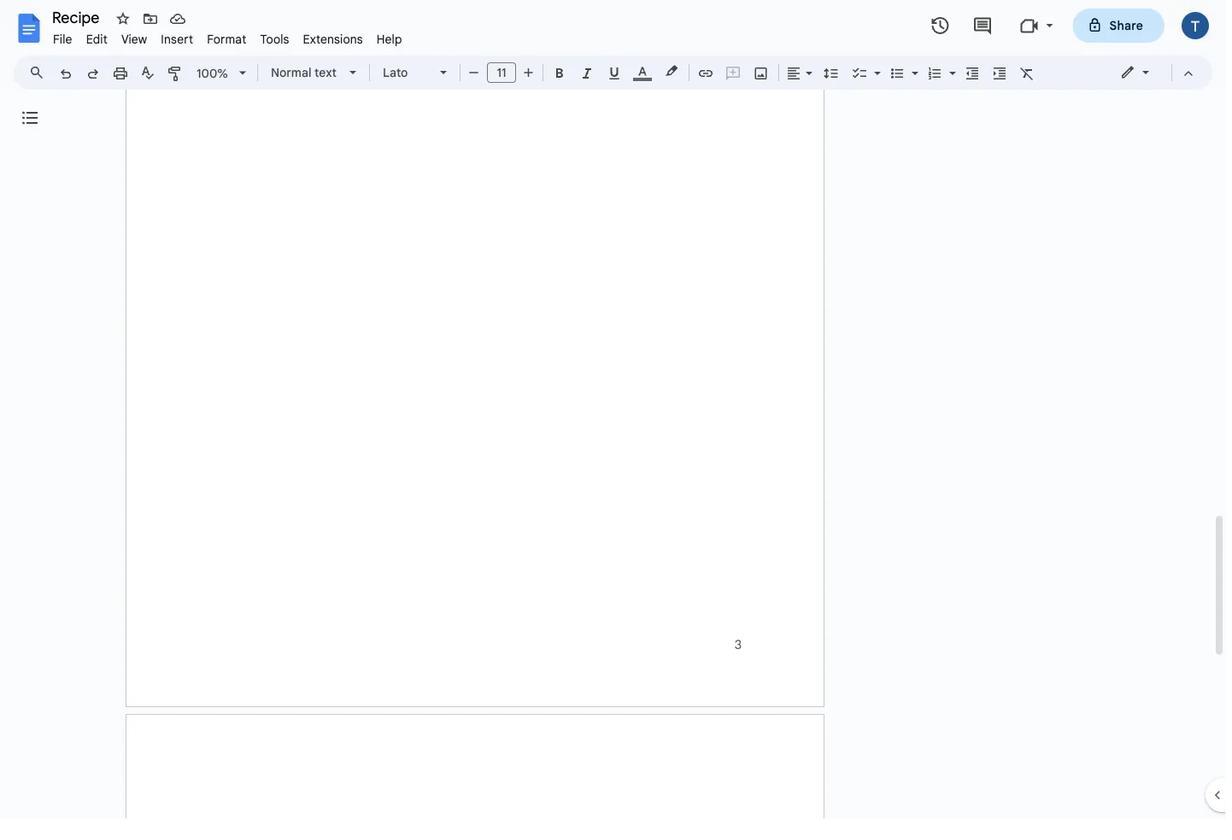 Task type: describe. For each thing, give the bounding box(es) containing it.
menu bar inside menu bar banner
[[46, 22, 409, 50]]

format menu item
[[200, 29, 253, 49]]

help
[[377, 32, 402, 47]]

insert
[[161, 32, 193, 47]]

lato
[[383, 65, 408, 80]]

mode and view toolbar
[[1108, 56, 1203, 90]]

highlight color image
[[663, 61, 681, 81]]

format
[[207, 32, 247, 47]]

file
[[53, 32, 72, 47]]

share button
[[1073, 9, 1165, 43]]

line & paragraph spacing image
[[822, 61, 842, 85]]

menu bar banner
[[0, 0, 1227, 820]]

Menus field
[[21, 61, 59, 85]]

Font size field
[[487, 62, 523, 84]]

help menu item
[[370, 29, 409, 49]]

application containing share
[[0, 0, 1227, 820]]



Task type: locate. For each thing, give the bounding box(es) containing it.
view
[[121, 32, 147, 47]]

share
[[1110, 18, 1144, 33]]

application
[[0, 0, 1227, 820]]

menu bar
[[46, 22, 409, 50]]

insert image image
[[752, 61, 772, 85]]

text
[[315, 65, 337, 80]]

main toolbar
[[50, 0, 1041, 663]]

styles list. normal text selected. option
[[271, 61, 339, 85]]

file menu item
[[46, 29, 79, 49]]

Rename text field
[[46, 7, 109, 27]]

Zoom field
[[190, 61, 254, 87]]

text color image
[[633, 61, 652, 81]]

menu bar containing file
[[46, 22, 409, 50]]

bulleted list menu image
[[908, 62, 919, 68]]

extensions menu item
[[296, 29, 370, 49]]

align image
[[785, 61, 804, 85]]

edit menu item
[[79, 29, 114, 49]]

Font size text field
[[488, 62, 515, 83]]

insert menu item
[[154, 29, 200, 49]]

Zoom text field
[[192, 62, 233, 85]]

Star checkbox
[[111, 7, 135, 31]]

view menu item
[[114, 29, 154, 49]]

checklist menu image
[[870, 62, 881, 68]]

normal text
[[271, 65, 337, 80]]

normal
[[271, 65, 312, 80]]

tools
[[260, 32, 289, 47]]

edit
[[86, 32, 108, 47]]

extensions
[[303, 32, 363, 47]]

tools menu item
[[253, 29, 296, 49]]

font list. lato selected. option
[[383, 61, 430, 85]]



Task type: vqa. For each thing, say whether or not it's contained in the screenshot.
Pa
no



